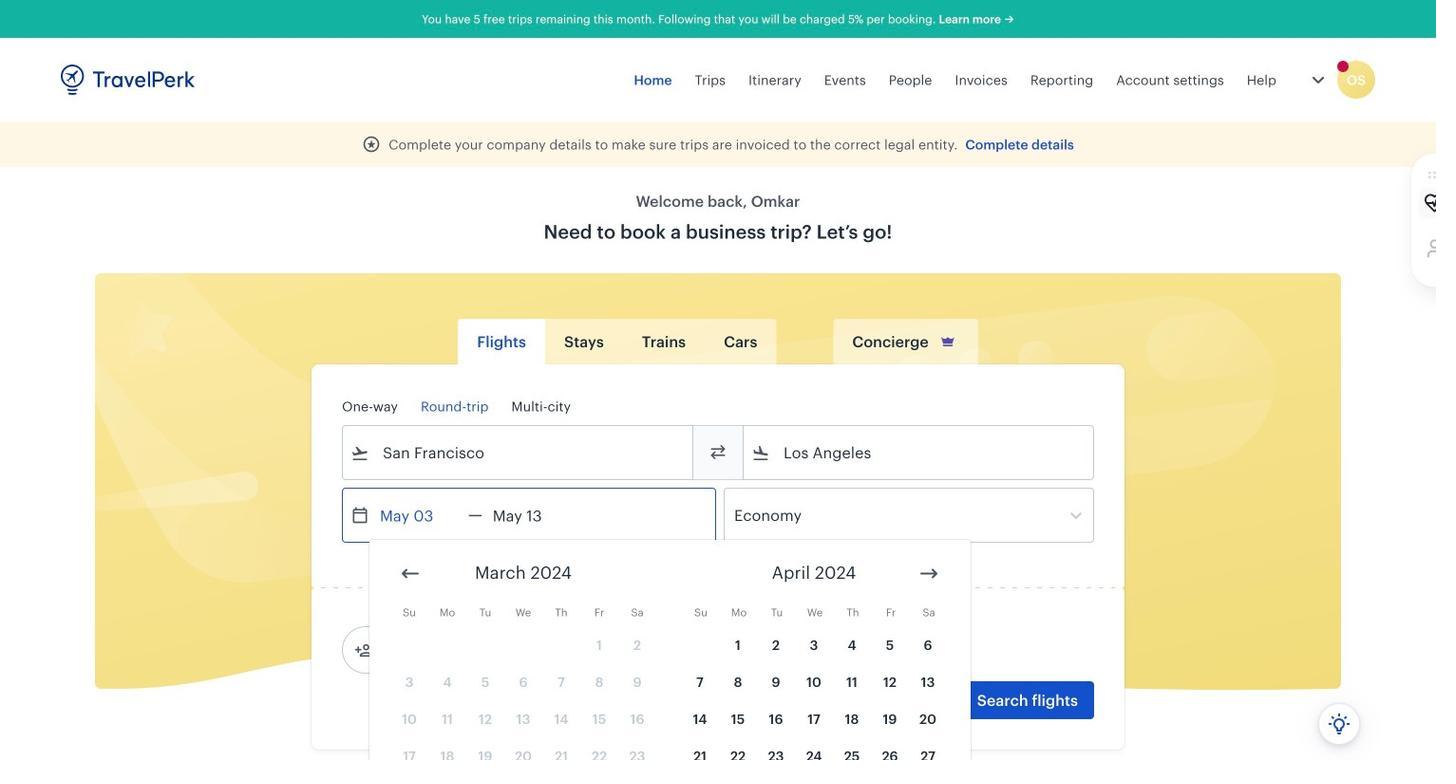 Task type: vqa. For each thing, say whether or not it's contained in the screenshot.
the Move forward to switch to the next month. icon
yes



Task type: describe. For each thing, give the bounding box(es) containing it.
Depart text field
[[370, 489, 468, 542]]



Task type: locate. For each thing, give the bounding box(es) containing it.
To search field
[[770, 438, 1069, 468]]

move forward to switch to the next month. image
[[918, 563, 940, 586]]

Add first traveler search field
[[373, 636, 571, 666]]

Return text field
[[482, 489, 581, 542]]

move backward to switch to the previous month. image
[[399, 563, 422, 586]]

calendar application
[[370, 541, 1436, 761]]

From search field
[[370, 438, 668, 468]]



